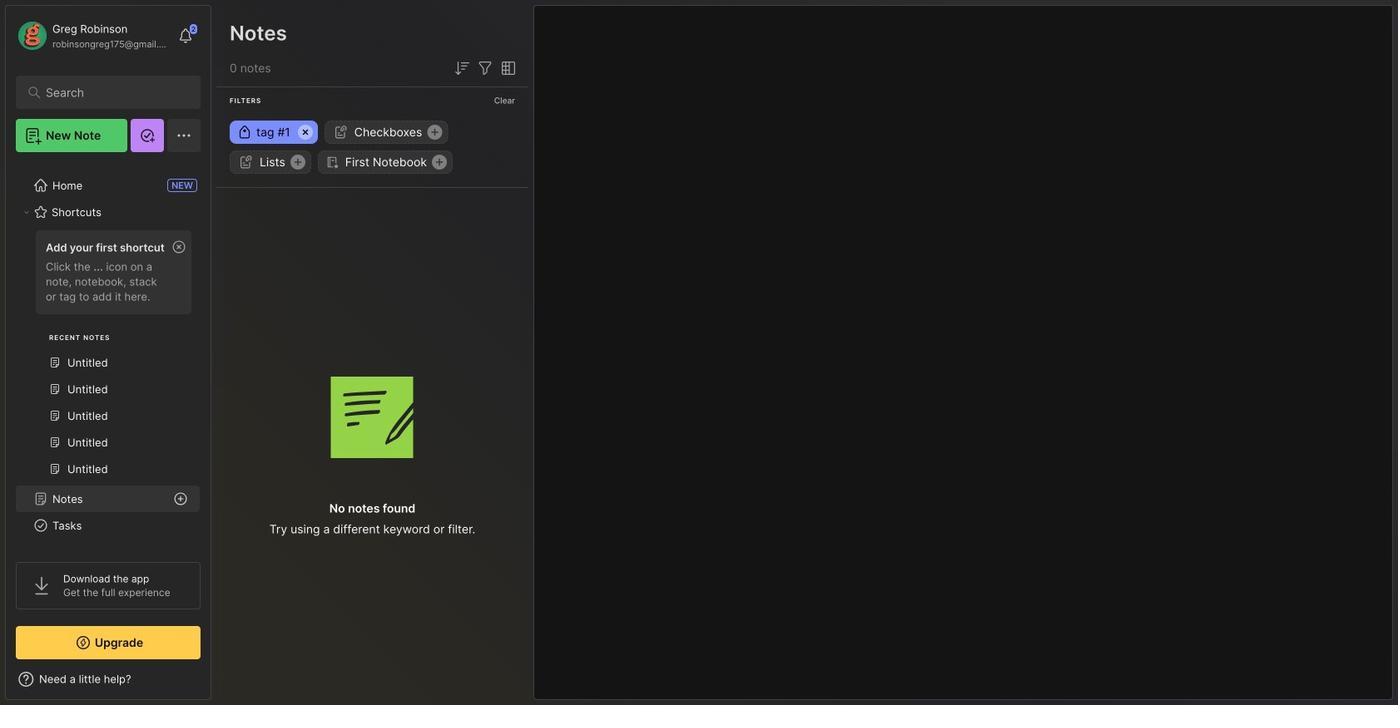 Task type: locate. For each thing, give the bounding box(es) containing it.
Add filters field
[[475, 58, 495, 78]]

click to collapse image
[[210, 675, 223, 695]]

note window element
[[534, 5, 1393, 701]]

group
[[16, 226, 200, 493]]

None search field
[[46, 82, 179, 102]]

tree
[[6, 162, 211, 693]]



Task type: vqa. For each thing, say whether or not it's contained in the screenshot.
HOME "link"
no



Task type: describe. For each thing, give the bounding box(es) containing it.
Search text field
[[46, 85, 179, 101]]

none search field inside main element
[[46, 82, 179, 102]]

tree inside main element
[[6, 162, 211, 693]]

add filters image
[[475, 58, 495, 78]]

Sort options field
[[452, 58, 472, 78]]

group inside main element
[[16, 226, 200, 493]]

WHAT'S NEW field
[[6, 667, 211, 693]]

main element
[[0, 0, 216, 706]]

Account field
[[16, 19, 170, 52]]

View options field
[[495, 58, 519, 78]]



